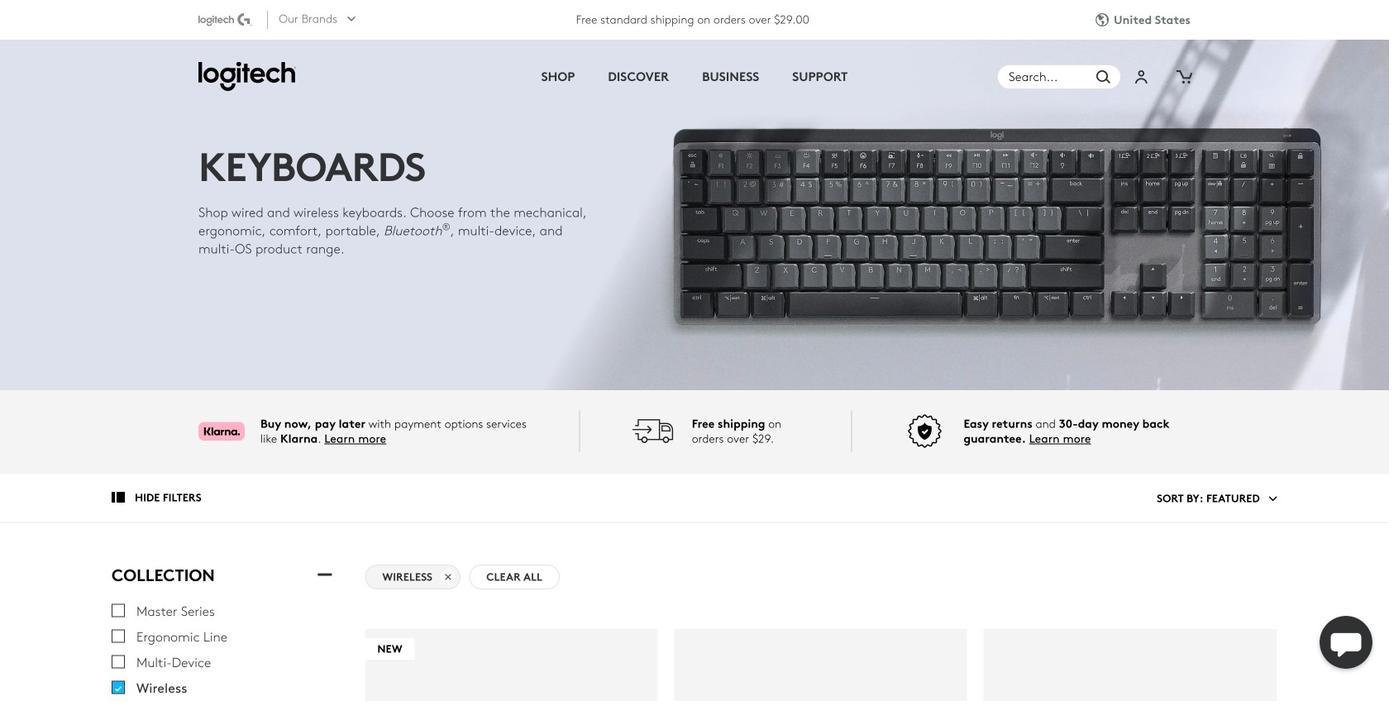 Task type: describe. For each thing, give the bounding box(es) containing it.
hero logo image
[[199, 62, 296, 92]]

2 world image
[[1096, 13, 1115, 27]]

tab list inside the logitech region
[[421, 40, 969, 114]]

klarna icon image
[[199, 408, 245, 455]]

clear wireless filter image
[[439, 572, 449, 582]]



Task type: vqa. For each thing, say whether or not it's contained in the screenshot.
Logitech G image
yes



Task type: locate. For each thing, give the bounding box(es) containing it.
free shipping icon image
[[630, 408, 676, 455]]

logitech region
[[0, 0, 1390, 702]]

money back icon image
[[902, 408, 948, 455]]

tab list
[[421, 40, 969, 114]]

logitech g image
[[199, 13, 253, 26]]

signature slim keyboard k950 image
[[394, 659, 629, 702]]



